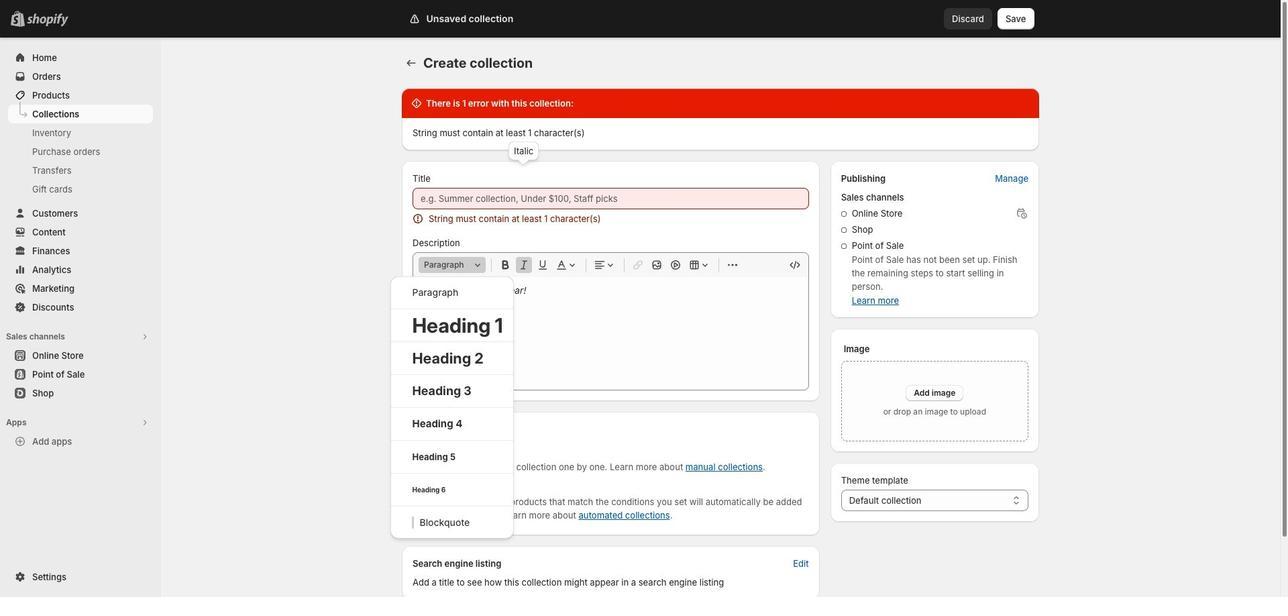 Task type: locate. For each thing, give the bounding box(es) containing it.
tooltip
[[509, 142, 539, 160]]

e.g. Summer collection, Under $100, Staff picks text field
[[413, 188, 809, 209]]

shopify image
[[30, 13, 71, 27]]



Task type: vqa. For each thing, say whether or not it's contained in the screenshot.
left shopify
no



